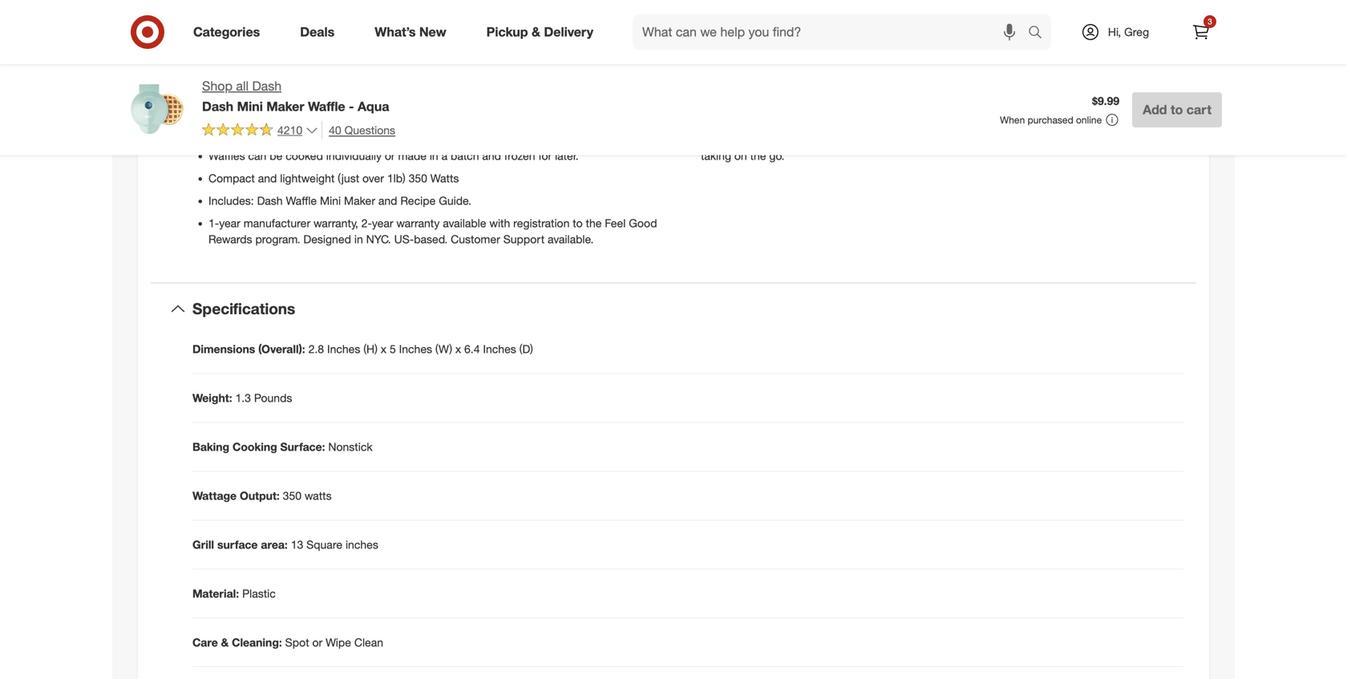 Task type: describe. For each thing, give the bounding box(es) containing it.
2 vertical spatial appliance
[[741, 117, 789, 131]]

for left easy
[[415, 59, 429, 73]]

lift
[[496, 81, 508, 95]]

and down be on the top
[[258, 171, 277, 185]]

4210 link
[[202, 121, 319, 141]]

care
[[193, 636, 218, 650]]

cooked
[[286, 149, 323, 163]]

and down 1lb)
[[379, 194, 397, 208]]

the up even
[[789, 52, 805, 67]]

wattage
[[193, 489, 237, 503]]

categories link
[[180, 14, 280, 50]]

ordinary
[[1037, 85, 1078, 99]]

results.
[[605, 81, 641, 95]]

you're
[[382, 126, 411, 140]]

it inside description cute & compact, the dash mini maker waffle makes snack-sized waffles an everyday treat. this appliance is ideal for making individual waffles that go beyond breakfast. make mini paninis, hash browns, and even biscuit pizzas with the appliance that turns ordinary ingredients into exciting waffle snacks. the dash mini maker waffle heats up in mere minutes, making it the perfect appliance for a quick snack, or for breakfast on the go. dual non-stick cooking surfaces clean easily. the mini, compact size is perfect for small apartments, dorm room cooking or taking on the go.
[[1132, 101, 1138, 115]]

heat
[[374, 81, 396, 95]]

mini,
[[786, 133, 809, 147]]

individual
[[847, 69, 895, 83]]

cute
[[701, 52, 725, 67]]

mini
[[1099, 69, 1119, 83]]

5
[[390, 342, 396, 356]]

program.
[[255, 232, 300, 246]]

dash down shop
[[202, 99, 234, 114]]

grill surface area: 13 square inches
[[193, 538, 379, 552]]

a inside description cute & compact, the dash mini maker waffle makes snack-sized waffles an everyday treat. this appliance is ideal for making individual waffles that go beyond breakfast. make mini paninis, hash browns, and even biscuit pizzas with the appliance that turns ordinary ingredients into exciting waffle snacks. the dash mini maker waffle heats up in mere minutes, making it the perfect appliance for a quick snack, or for breakfast on the go. dual non-stick cooking surfaces clean easily. the mini, compact size is perfect for small apartments, dorm room cooking or taking on the go.
[[809, 117, 815, 131]]

cleaning:
[[232, 636, 282, 650]]

in right made
[[430, 149, 439, 163]]

makes
[[929, 52, 962, 67]]

plug
[[314, 126, 335, 140]]

waffle up breakfast
[[926, 101, 957, 115]]

inches
[[346, 538, 379, 552]]

maker up breakfast
[[891, 101, 923, 115]]

waffles
[[209, 149, 245, 163]]

0 horizontal spatial the
[[209, 59, 227, 73]]

hash
[[701, 85, 725, 99]]

square
[[307, 538, 343, 552]]

waffle up heat
[[345, 59, 376, 73]]

compact
[[813, 133, 857, 147]]

snacks.
[[776, 101, 813, 115]]

1lb)
[[387, 171, 406, 185]]

clean
[[701, 133, 728, 147]]

everyday
[[1081, 52, 1127, 67]]

snack-
[[965, 52, 999, 67]]

or right snack,
[[884, 117, 894, 131]]

2 horizontal spatial the
[[816, 101, 835, 115]]

or left made
[[385, 149, 395, 163]]

dash down selling
[[252, 78, 282, 94]]

2 x from the left
[[456, 342, 461, 356]]

& inside description cute & compact, the dash mini maker waffle makes snack-sized waffles an everyday treat. this appliance is ideal for making individual waffles that go beyond breakfast. make mini paninis, hash browns, and even biscuit pizzas with the appliance that turns ordinary ingredients into exciting waffle snacks. the dash mini maker waffle heats up in mere minutes, making it the perfect appliance for a quick snack, or for breakfast on the go. dual non-stick cooking surfaces clean easily. the mini, compact size is perfect for small apartments, dorm room cooking or taking on the go.
[[728, 52, 735, 67]]

1.3
[[235, 391, 251, 405]]

plastic
[[242, 587, 276, 601]]

search button
[[1021, 14, 1060, 53]]

specifications
[[193, 300, 295, 318]]

care & cleaning: spot or wipe clean
[[193, 636, 383, 650]]

mini up individual
[[837, 52, 858, 67]]

1 inches from the left
[[327, 342, 360, 356]]

for down breakfast
[[933, 133, 947, 147]]

cooking right room
[[1102, 133, 1142, 147]]

up
[[991, 101, 1003, 115]]

compact
[[209, 171, 255, 185]]

needs.
[[585, 59, 619, 73]]

for left breakfast
[[897, 117, 911, 131]]

us-
[[394, 232, 414, 246]]

to inside button
[[1171, 102, 1184, 117]]

designed
[[304, 232, 351, 246]]

shop
[[202, 78, 233, 94]]

dual inside description cute & compact, the dash mini maker waffle makes snack-sized waffles an everyday treat. this appliance is ideal for making individual waffles that go beyond breakfast. make mini paninis, hash browns, and even biscuit pizzas with the appliance that turns ordinary ingredients into exciting waffle snacks. the dash mini maker waffle heats up in mere minutes, making it the perfect appliance for a quick snack, or for breakfast on the go. dual non-stick cooking surfaces clean easily. the mini, compact size is perfect for small apartments, dorm room cooking or taking on the go.
[[1017, 117, 1040, 131]]

1 vertical spatial appliance
[[934, 85, 983, 99]]

recipe
[[401, 194, 436, 208]]

when
[[1000, 114, 1025, 126]]

waffles can be cooked individually or made in a batch and frozen for later.
[[209, 149, 579, 163]]

spot
[[285, 636, 309, 650]]

the inside 1-year manufacturer warranty, 2-year warranty available with registration to the feel good rewards program. designed in nyc. us-based. customer support available.
[[586, 216, 602, 230]]

0 horizontal spatial dual
[[209, 81, 231, 95]]

beyond
[[975, 69, 1012, 83]]

nyc.
[[366, 232, 391, 246]]

maker,
[[379, 59, 412, 73]]

1 vertical spatial is
[[883, 133, 891, 147]]

the down up
[[980, 117, 996, 131]]

0 vertical spatial appliance
[[701, 69, 750, 83]]

registration
[[514, 216, 570, 230]]

can
[[248, 149, 267, 163]]

material:
[[193, 587, 239, 601]]

1 vertical spatial it
[[339, 126, 345, 140]]

one-step setup, just plug it in and you're done. easy clean-up.
[[209, 126, 519, 140]]

individually
[[326, 149, 382, 163]]

1-year manufacturer warranty, 2-year warranty available with registration to the feel good rewards program. designed in nyc. us-based. customer support available.
[[209, 216, 657, 246]]

waffles down makes
[[898, 69, 933, 83]]

1 horizontal spatial the
[[764, 133, 783, 147]]

cooking up the step
[[223, 104, 263, 118]]

ideal
[[764, 69, 788, 83]]

1 vertical spatial on
[[735, 149, 747, 163]]

for down dietary
[[549, 81, 562, 95]]

cooking up 4" cooking surface heats in minutes.
[[284, 81, 324, 95]]

cooking down the $9.99
[[1093, 117, 1133, 131]]

waffle
[[743, 101, 773, 115]]

material: plastic
[[193, 587, 276, 601]]

the up breakfast
[[915, 85, 931, 99]]

description
[[701, 29, 772, 45]]

& for care & cleaning: spot or wipe clean
[[221, 636, 229, 650]]

$9.99
[[1093, 94, 1120, 108]]

waffles up breakfast.
[[1028, 52, 1063, 67]]

1 year from the left
[[219, 216, 241, 230]]

0 horizontal spatial is
[[753, 69, 761, 83]]

0 vertical spatial non-
[[234, 81, 258, 95]]

maker up 2-
[[344, 194, 375, 208]]

0 horizontal spatial making
[[808, 69, 844, 83]]

0 horizontal spatial go.
[[770, 149, 785, 163]]

for left later.
[[539, 149, 552, 163]]

add to cart
[[1143, 102, 1212, 117]]

or down add
[[1145, 133, 1155, 147]]

(just
[[338, 171, 359, 185]]

dimensions (overall): 2.8 inches (h) x 5 inches (w) x 6.4 inches (d)
[[193, 342, 533, 356]]

waffle inside shop all dash dash mini maker waffle - aqua
[[308, 99, 345, 114]]

non- inside description cute & compact, the dash mini maker waffle makes snack-sized waffles an everyday treat. this appliance is ideal for making individual waffles that go beyond breakfast. make mini paninis, hash browns, and even biscuit pizzas with the appliance that turns ordinary ingredients into exciting waffle snacks. the dash mini maker waffle heats up in mere minutes, making it the perfect appliance for a quick snack, or for breakfast on the go. dual non-stick cooking surfaces clean easily. the mini, compact size is perfect for small apartments, dorm room cooking or taking on the go.
[[1043, 117, 1066, 131]]

in right 40
[[348, 126, 356, 140]]

compact and lightweight (just over 1lb) 350 watts
[[209, 171, 459, 185]]

clean
[[354, 636, 383, 650]]

selling
[[257, 59, 289, 73]]

mini down deals link
[[321, 59, 342, 73]]

3 link
[[1184, 14, 1219, 50]]

1 horizontal spatial surface
[[266, 104, 303, 118]]

step
[[234, 126, 256, 140]]

stick inside description cute & compact, the dash mini maker waffle makes snack-sized waffles an everyday treat. this appliance is ideal for making individual waffles that go beyond breakfast. make mini paninis, hash browns, and even biscuit pizzas with the appliance that turns ordinary ingredients into exciting waffle snacks. the dash mini maker waffle heats up in mere minutes, making it the perfect appliance for a quick snack, or for breakfast on the go. dual non-stick cooking surfaces clean easily. the mini, compact size is perfect for small apartments, dorm room cooking or taking on the go.
[[1066, 117, 1090, 131]]

dash down the what can we help you find? suggestions appear below search field
[[808, 52, 833, 67]]

waffles up lift
[[472, 59, 507, 73]]

when purchased online
[[1000, 114, 1102, 126]]

frozen
[[504, 149, 536, 163]]

(w)
[[436, 342, 452, 356]]

just
[[293, 126, 311, 140]]

specifications button
[[151, 284, 1197, 335]]

manufacturer
[[244, 216, 311, 230]]

or right the 'spot'
[[312, 636, 323, 650]]



Task type: vqa. For each thing, say whether or not it's contained in the screenshot.


Task type: locate. For each thing, give the bounding box(es) containing it.
go. down snacks.
[[770, 149, 785, 163]]

rewards
[[209, 232, 252, 246]]

maker inside shop all dash dash mini maker waffle - aqua
[[267, 99, 304, 114]]

go. up apartments,
[[999, 117, 1014, 131]]

the
[[209, 59, 227, 73], [816, 101, 835, 115], [764, 133, 783, 147]]

1 horizontal spatial &
[[532, 24, 541, 40]]

for up mini,
[[792, 117, 806, 131]]

1 vertical spatial with
[[490, 216, 510, 230]]

0 vertical spatial it
[[1132, 101, 1138, 115]]

into
[[1140, 85, 1159, 99]]

0 horizontal spatial heats
[[306, 104, 334, 118]]

done.
[[414, 126, 442, 140]]

0 horizontal spatial with
[[490, 216, 510, 230]]

mini down all
[[237, 99, 263, 114]]

heats inside description cute & compact, the dash mini maker waffle makes snack-sized waffles an everyday treat. this appliance is ideal for making individual waffles that go beyond breakfast. make mini paninis, hash browns, and even biscuit pizzas with the appliance that turns ordinary ingredients into exciting waffle snacks. the dash mini maker waffle heats up in mere minutes, making it the perfect appliance for a quick snack, or for breakfast on the go. dual non-stick cooking surfaces clean easily. the mini, compact size is perfect for small apartments, dorm room cooking or taking on the go.
[[960, 101, 987, 115]]

perfect down the needs.
[[566, 81, 602, 95]]

2 vertical spatial &
[[221, 636, 229, 650]]

cleanly
[[511, 81, 546, 95]]

0 vertical spatial dual
[[209, 81, 231, 95]]

1 horizontal spatial on
[[964, 117, 977, 131]]

& right care
[[221, 636, 229, 650]]

is right size
[[883, 133, 891, 147]]

0 horizontal spatial surface
[[217, 538, 258, 552]]

on up small
[[964, 117, 977, 131]]

watts
[[305, 489, 332, 503]]

surface right grill
[[217, 538, 258, 552]]

be
[[270, 149, 283, 163]]

inches right 5
[[399, 342, 432, 356]]

in down 2-
[[354, 232, 363, 246]]

0 horizontal spatial x
[[381, 342, 387, 356]]

1 horizontal spatial non-
[[1043, 117, 1066, 131]]

that down makes
[[936, 69, 955, 83]]

0 vertical spatial is
[[753, 69, 761, 83]]

even
[[793, 85, 817, 99]]

0 horizontal spatial 350
[[283, 489, 302, 503]]

dual left all
[[209, 81, 231, 95]]

perfect
[[566, 81, 602, 95], [701, 117, 737, 131], [894, 133, 930, 147]]

the up shop
[[209, 59, 227, 73]]

non- down the best-
[[234, 81, 258, 95]]

customer
[[451, 232, 500, 246]]

0 horizontal spatial to
[[573, 216, 583, 230]]

perfect down exciting
[[701, 117, 737, 131]]

waffle left the - in the left top of the page
[[308, 99, 345, 114]]

stick down selling
[[258, 81, 281, 95]]

grill
[[193, 538, 214, 552]]

is down compact,
[[753, 69, 761, 83]]

0 horizontal spatial a
[[442, 149, 448, 163]]

to right add
[[1171, 102, 1184, 117]]

add
[[1143, 102, 1168, 117]]

1 horizontal spatial that
[[986, 85, 1005, 99]]

it right plug
[[339, 126, 345, 140]]

2 horizontal spatial inches
[[483, 342, 516, 356]]

1 horizontal spatial it
[[1132, 101, 1138, 115]]

that up up
[[986, 85, 1005, 99]]

1 horizontal spatial with
[[891, 85, 912, 99]]

1 vertical spatial a
[[442, 149, 448, 163]]

it left add
[[1132, 101, 1138, 115]]

3 inches from the left
[[483, 342, 516, 356]]

1 vertical spatial making
[[1093, 101, 1129, 115]]

available
[[443, 216, 487, 230]]

waffle
[[895, 52, 926, 67], [345, 59, 376, 73], [308, 99, 345, 114], [926, 101, 957, 115], [286, 194, 317, 208]]

the best-selling dash mini waffle maker, for easy 4" waffles for any dietary needs.
[[209, 59, 619, 73]]

& right pickup
[[532, 24, 541, 40]]

wattage output: 350 watts
[[193, 489, 332, 503]]

exciting
[[701, 101, 740, 115]]

1 horizontal spatial year
[[372, 216, 393, 230]]

1 horizontal spatial surfaces
[[1136, 117, 1179, 131]]

pizzas
[[856, 85, 888, 99]]

1 horizontal spatial a
[[809, 117, 815, 131]]

4" cooking surface heats in minutes.
[[209, 104, 391, 118]]

making up 'biscuit'
[[808, 69, 844, 83]]

what's new link
[[361, 14, 467, 50]]

1 horizontal spatial x
[[456, 342, 461, 356]]

best-
[[231, 59, 257, 73]]

1 horizontal spatial 4"
[[458, 59, 469, 73]]

appliance down waffle
[[741, 117, 789, 131]]

1 vertical spatial that
[[986, 85, 1005, 99]]

dash up snack,
[[838, 101, 864, 115]]

waffles left lift
[[457, 81, 492, 95]]

watts
[[431, 171, 459, 185]]

x left 6.4
[[456, 342, 461, 356]]

purchased
[[1028, 114, 1074, 126]]

2.8
[[309, 342, 324, 356]]

2 vertical spatial perfect
[[894, 133, 930, 147]]

0 horizontal spatial stick
[[258, 81, 281, 95]]

appliance up hash
[[701, 69, 750, 83]]

1-
[[209, 216, 219, 230]]

mini
[[837, 52, 858, 67], [321, 59, 342, 73], [237, 99, 263, 114], [867, 101, 888, 115], [320, 194, 341, 208]]

4" up one-
[[209, 104, 220, 118]]

and down 'minutes.'
[[360, 126, 379, 140]]

1 horizontal spatial stick
[[1066, 117, 1090, 131]]

cooking
[[284, 81, 324, 95], [223, 104, 263, 118], [1093, 117, 1133, 131], [1102, 133, 1142, 147]]

1 vertical spatial &
[[728, 52, 735, 67]]

0 horizontal spatial that
[[936, 69, 955, 83]]

includes: dash waffle mini maker and recipe guide.
[[209, 194, 472, 208]]

on
[[964, 117, 977, 131], [735, 149, 747, 163]]

surfaces inside description cute & compact, the dash mini maker waffle makes snack-sized waffles an everyday treat. this appliance is ideal for making individual waffles that go beyond breakfast. make mini paninis, hash browns, and even biscuit pizzas with the appliance that turns ordinary ingredients into exciting waffle snacks. the dash mini maker waffle heats up in mere minutes, making it the perfect appliance for a quick snack, or for breakfast on the go. dual non-stick cooking surfaces clean easily. the mini, compact size is perfect for small apartments, dorm room cooking or taking on the go.
[[1136, 117, 1179, 131]]

0 vertical spatial stick
[[258, 81, 281, 95]]

1 horizontal spatial making
[[1093, 101, 1129, 115]]

inches
[[327, 342, 360, 356], [399, 342, 432, 356], [483, 342, 516, 356]]

and down "clean-"
[[482, 149, 501, 163]]

perfect down breakfast
[[894, 133, 930, 147]]

year up nyc.
[[372, 216, 393, 230]]

includes:
[[209, 194, 254, 208]]

turns
[[1008, 85, 1034, 99]]

wipe
[[326, 636, 351, 650]]

0 horizontal spatial surfaces
[[327, 81, 370, 95]]

shop all dash dash mini maker waffle - aqua
[[202, 78, 389, 114]]

to up 'available.'
[[573, 216, 583, 230]]

easy
[[445, 126, 469, 140]]

appliance
[[701, 69, 750, 83], [934, 85, 983, 99], [741, 117, 789, 131]]

surface:
[[280, 440, 325, 454]]

and down easy
[[435, 81, 454, 95]]

0 vertical spatial to
[[1171, 102, 1184, 117]]

taking
[[701, 149, 732, 163]]

0 vertical spatial 350
[[409, 171, 428, 185]]

0 horizontal spatial it
[[339, 126, 345, 140]]

0 horizontal spatial 4"
[[209, 104, 220, 118]]

mini inside shop all dash dash mini maker waffle - aqua
[[237, 99, 263, 114]]

1 vertical spatial dual
[[1017, 117, 1040, 131]]

lightweight
[[280, 171, 335, 185]]

heats up plug
[[306, 104, 334, 118]]

heats left up
[[960, 101, 987, 115]]

1 vertical spatial 4"
[[209, 104, 220, 118]]

and inside description cute & compact, the dash mini maker waffle makes snack-sized waffles an everyday treat. this appliance is ideal for making individual waffles that go beyond breakfast. make mini paninis, hash browns, and even biscuit pizzas with the appliance that turns ordinary ingredients into exciting waffle snacks. the dash mini maker waffle heats up in mere minutes, making it the perfect appliance for a quick snack, or for breakfast on the go. dual non-stick cooking surfaces clean easily. the mini, compact size is perfect for small apartments, dorm room cooking or taking on the go.
[[771, 85, 790, 99]]

online
[[1077, 114, 1102, 126]]

0 vertical spatial making
[[808, 69, 844, 83]]

mini down compact and lightweight (just over 1lb) 350 watts on the left of page
[[320, 194, 341, 208]]

1 vertical spatial to
[[573, 216, 583, 230]]

1 vertical spatial surface
[[217, 538, 258, 552]]

the down easily.
[[751, 149, 767, 163]]

x left 5
[[381, 342, 387, 356]]

waffle down lightweight
[[286, 194, 317, 208]]

350 left the 'watts'
[[283, 489, 302, 503]]

one-
[[209, 126, 234, 140]]

year
[[219, 216, 241, 230], [372, 216, 393, 230]]

surfaces up the - in the left top of the page
[[327, 81, 370, 95]]

1 vertical spatial perfect
[[701, 117, 737, 131]]

room
[[1072, 133, 1098, 147]]

1 vertical spatial stick
[[1066, 117, 1090, 131]]

2 inches from the left
[[399, 342, 432, 356]]

1 vertical spatial 350
[[283, 489, 302, 503]]

40 questions link
[[322, 121, 396, 139]]

& for pickup & delivery
[[532, 24, 541, 40]]

1 vertical spatial non-
[[1043, 117, 1066, 131]]

0 horizontal spatial &
[[221, 636, 229, 650]]

40 questions
[[329, 123, 396, 137]]

1 horizontal spatial heats
[[960, 101, 987, 115]]

0 vertical spatial the
[[209, 59, 227, 73]]

0 vertical spatial perfect
[[566, 81, 602, 95]]

a
[[809, 117, 815, 131], [442, 149, 448, 163]]

pickup & delivery link
[[473, 14, 614, 50]]

with inside 1-year manufacturer warranty, 2-year warranty available with registration to the feel good rewards program. designed in nyc. us-based. customer support available.
[[490, 216, 510, 230]]

in inside description cute & compact, the dash mini maker waffle makes snack-sized waffles an everyday treat. this appliance is ideal for making individual waffles that go beyond breakfast. make mini paninis, hash browns, and even biscuit pizzas with the appliance that turns ordinary ingredients into exciting waffle snacks. the dash mini maker waffle heats up in mere minutes, making it the perfect appliance for a quick snack, or for breakfast on the go. dual non-stick cooking surfaces clean easily. the mini, compact size is perfect for small apartments, dorm room cooking or taking on the go.
[[1007, 101, 1015, 115]]

what's new
[[375, 24, 447, 40]]

1 horizontal spatial to
[[1171, 102, 1184, 117]]

with right pizzas
[[891, 85, 912, 99]]

1 horizontal spatial is
[[883, 133, 891, 147]]

2 year from the left
[[372, 216, 393, 230]]

all
[[236, 78, 249, 94]]

the down into
[[1142, 101, 1158, 115]]

1 vertical spatial go.
[[770, 149, 785, 163]]

0 horizontal spatial inches
[[327, 342, 360, 356]]

0 vertical spatial a
[[809, 117, 815, 131]]

a left "quick" at the top of the page
[[809, 117, 815, 131]]

(h)
[[364, 342, 378, 356]]

the up "quick" at the top of the page
[[816, 101, 835, 115]]

sized
[[999, 52, 1025, 67]]

in right up
[[1007, 101, 1015, 115]]

0 vertical spatial with
[[891, 85, 912, 99]]

a left batch
[[442, 149, 448, 163]]

non- up dorm
[[1043, 117, 1066, 131]]

0 vertical spatial go.
[[999, 117, 1014, 131]]

stick up room
[[1066, 117, 1090, 131]]

it
[[1132, 101, 1138, 115], [339, 126, 345, 140]]

& right cute
[[728, 52, 735, 67]]

with up support
[[490, 216, 510, 230]]

to inside 1-year manufacturer warranty, 2-year warranty available with registration to the feel good rewards program. designed in nyc. us-based. customer support available.
[[573, 216, 583, 230]]

350
[[409, 171, 428, 185], [283, 489, 302, 503]]

0 horizontal spatial perfect
[[566, 81, 602, 95]]

up.
[[504, 126, 519, 140]]

1 horizontal spatial perfect
[[701, 117, 737, 131]]

dash up manufacturer
[[257, 194, 283, 208]]

1 horizontal spatial go.
[[999, 117, 1014, 131]]

batch
[[451, 149, 479, 163]]

weight: 1.3 pounds
[[193, 391, 292, 405]]

0 vertical spatial that
[[936, 69, 955, 83]]

What can we help you find? suggestions appear below search field
[[633, 14, 1032, 50]]

based.
[[414, 232, 448, 246]]

pounds
[[254, 391, 292, 405]]

2 horizontal spatial perfect
[[894, 133, 930, 147]]

over
[[363, 171, 384, 185]]

1 vertical spatial the
[[816, 101, 835, 115]]

paninis,
[[1123, 69, 1161, 83]]

0 vertical spatial surfaces
[[327, 81, 370, 95]]

mini down pizzas
[[867, 101, 888, 115]]

for
[[415, 59, 429, 73], [510, 59, 524, 73], [791, 69, 805, 83], [549, 81, 562, 95], [792, 117, 806, 131], [897, 117, 911, 131], [933, 133, 947, 147], [539, 149, 552, 163]]

biscuit
[[820, 85, 853, 99]]

pickup & delivery
[[487, 24, 594, 40]]

in left the - in the left top of the page
[[337, 104, 346, 118]]

0 vertical spatial &
[[532, 24, 541, 40]]

apartments,
[[979, 133, 1039, 147]]

0 vertical spatial 4"
[[458, 59, 469, 73]]

1 horizontal spatial 350
[[409, 171, 428, 185]]

baking cooking surface: nonstick
[[193, 440, 373, 454]]

0 horizontal spatial on
[[735, 149, 747, 163]]

1 vertical spatial surfaces
[[1136, 117, 1179, 131]]

non-
[[234, 81, 258, 95], [1043, 117, 1066, 131]]

making down ingredients
[[1093, 101, 1129, 115]]

image of dash mini maker waffle - aqua image
[[125, 77, 189, 141]]

is
[[753, 69, 761, 83], [883, 133, 891, 147]]

2 horizontal spatial &
[[728, 52, 735, 67]]

maker up 4210
[[267, 99, 304, 114]]

treat.
[[1130, 52, 1156, 67]]

easy
[[432, 59, 455, 73]]

surfaces down into
[[1136, 117, 1179, 131]]

1 x from the left
[[381, 342, 387, 356]]

1 horizontal spatial dual
[[1017, 117, 1040, 131]]

dash up shop all dash dash mini maker waffle - aqua
[[292, 59, 318, 73]]

greg
[[1125, 25, 1150, 39]]

inches left (h)
[[327, 342, 360, 356]]

compact,
[[738, 52, 786, 67]]

questions
[[345, 123, 396, 137]]

waffle left makes
[[895, 52, 926, 67]]

for left any
[[510, 59, 524, 73]]

breakfast
[[914, 117, 961, 131]]

ingredients
[[1081, 85, 1137, 99]]

4" right easy
[[458, 59, 469, 73]]

0 vertical spatial on
[[964, 117, 977, 131]]

1 horizontal spatial inches
[[399, 342, 432, 356]]

with inside description cute & compact, the dash mini maker waffle makes snack-sized waffles an everyday treat. this appliance is ideal for making individual waffles that go beyond breakfast. make mini paninis, hash browns, and even biscuit pizzas with the appliance that turns ordinary ingredients into exciting waffle snacks. the dash mini maker waffle heats up in mere minutes, making it the perfect appliance for a quick snack, or for breakfast on the go. dual non-stick cooking surfaces clean easily. the mini, compact size is perfect for small apartments, dorm room cooking or taking on the go.
[[891, 85, 912, 99]]

0 horizontal spatial year
[[219, 216, 241, 230]]

surface up 4210
[[266, 104, 303, 118]]

maker up individual
[[861, 52, 892, 67]]

clean-
[[472, 126, 504, 140]]

the left feel on the top left of page
[[586, 216, 602, 230]]

2 vertical spatial the
[[764, 133, 783, 147]]

guide.
[[439, 194, 472, 208]]

0 vertical spatial surface
[[266, 104, 303, 118]]

setup,
[[259, 126, 290, 140]]

350 right 1lb)
[[409, 171, 428, 185]]

available.
[[548, 232, 594, 246]]

0 horizontal spatial non-
[[234, 81, 258, 95]]

dorm
[[1043, 133, 1069, 147]]

in inside 1-year manufacturer warranty, 2-year warranty available with registration to the feel good rewards program. designed in nyc. us-based. customer support available.
[[354, 232, 363, 246]]

the left mini,
[[764, 133, 783, 147]]

for up even
[[791, 69, 805, 83]]

(overall):
[[258, 342, 305, 356]]



